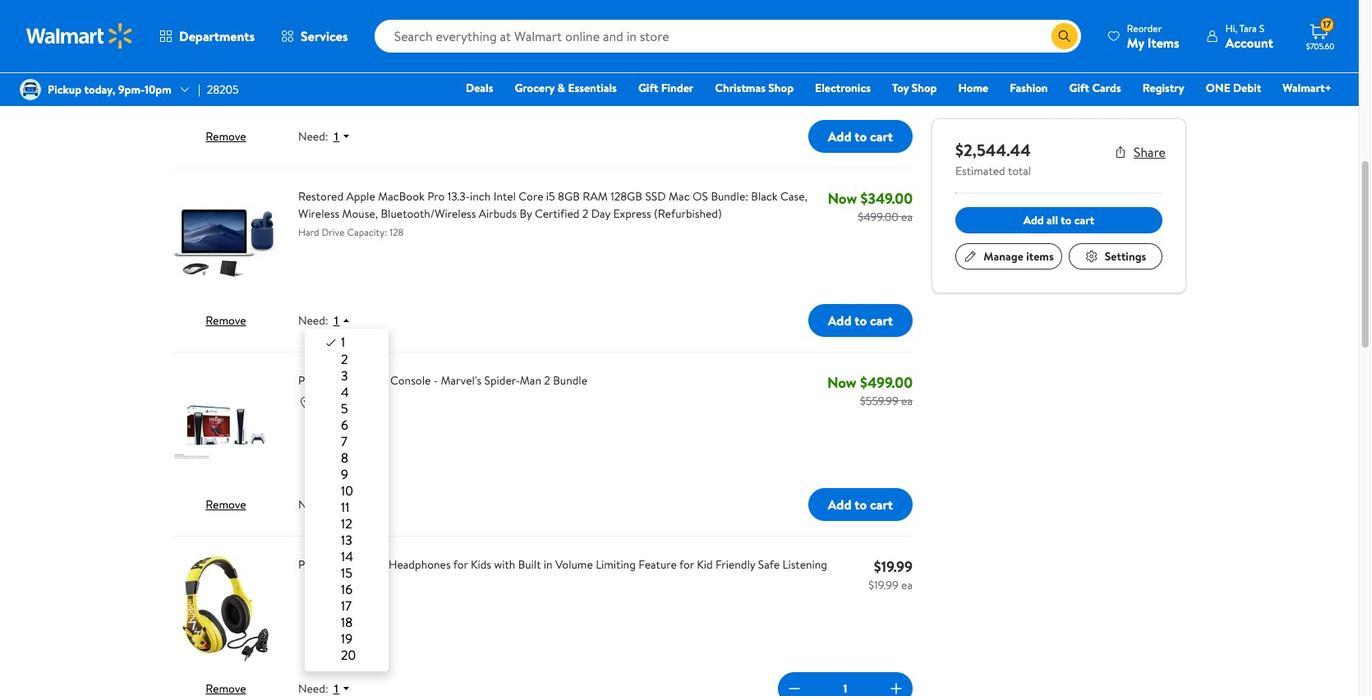 Task type: vqa. For each thing, say whether or not it's contained in the screenshot.
Sponsored to the left
no



Task type: locate. For each thing, give the bounding box(es) containing it.
0 vertical spatial remove
[[206, 129, 246, 145]]

1 vertical spatial now
[[828, 189, 857, 209]]

need: left 11
[[298, 497, 328, 513]]

cart
[[870, 128, 893, 146], [1075, 212, 1095, 228], [870, 312, 893, 330], [870, 496, 893, 514]]

remove button
[[206, 129, 246, 145], [206, 313, 246, 329], [206, 497, 246, 513]]

add to cart
[[828, 128, 893, 146], [828, 312, 893, 330], [828, 496, 893, 514]]

watch
[[330, 4, 362, 21]]

playstation 5 disc console - marvel's spider-man 2 bundle
[[298, 373, 588, 389]]

- right band
[[722, 4, 727, 21]]

128gb
[[611, 189, 643, 205]]

grocery & essentials link
[[507, 79, 625, 97]]

1 vertical spatial 5
[[341, 400, 348, 418]]

1 add to cart from the top
[[828, 128, 893, 146]]

1 gift from the left
[[639, 80, 659, 96]]

now left $279.00
[[830, 4, 859, 25]]

all
[[1047, 212, 1059, 228]]

11
[[341, 498, 350, 516]]

pokemon
[[298, 557, 345, 573]]

16
[[341, 580, 353, 599]]

now for now $499.00
[[828, 373, 857, 393]]

cart right all
[[1075, 212, 1095, 228]]

3 option
[[325, 367, 382, 385]]

2 horizontal spatial 2
[[583, 206, 589, 222]]

7 option
[[325, 432, 382, 451]]

2 vertical spatial now
[[828, 373, 857, 393]]

2 vertical spatial remove
[[206, 497, 246, 513]]

0 vertical spatial 5
[[357, 373, 363, 389]]

add for now $279.00
[[828, 128, 852, 146]]

Search search field
[[375, 20, 1082, 53]]

1 vertical spatial remove button
[[206, 313, 246, 329]]

add all to cart
[[1024, 212, 1095, 228]]

add to cart button for $279.00
[[809, 120, 913, 153]]

with inside the "apple watch series 8 gps 45mm midnight aluminum case with midnight sport band - m/l size: m/l fits 160-210mm wrist actual color: midnight"
[[593, 4, 614, 21]]

0 vertical spatial need:
[[298, 129, 328, 145]]

one debit link
[[1199, 79, 1269, 97]]

add to cart button up 'now $499.00 $559.99 ea' at the right bottom of the page
[[809, 304, 913, 337]]

1 up 3
[[341, 333, 345, 351]]

airbuds
[[479, 206, 517, 222]]

1 horizontal spatial with
[[593, 4, 614, 21]]

1 horizontal spatial -
[[722, 4, 727, 21]]

2 vertical spatial need:
[[298, 497, 328, 513]]

shop
[[769, 80, 794, 96], [912, 80, 937, 96]]

0 horizontal spatial for
[[453, 557, 468, 573]]

apple up mouse,
[[346, 189, 375, 205]]

add to cart down electronics at top
[[828, 128, 893, 146]]

20
[[341, 646, 356, 664]]

gift left cards
[[1070, 80, 1090, 96]]

2 3 4 5 6 7 8 9 10 11 12 13 14 15 16 17 18 19 20
[[341, 350, 356, 664]]

add to cart button up $19.99 $19.99 ea
[[809, 489, 913, 521]]

1, selected option
[[325, 333, 382, 351]]

1 horizontal spatial 8
[[397, 4, 404, 21]]

core
[[519, 189, 544, 205]]

2 aisle from the top
[[312, 396, 332, 410]]

2 ea from the top
[[902, 209, 913, 226]]

6
[[341, 416, 348, 434]]

now inside now $349.00 $499.00 ea
[[828, 189, 857, 209]]

cart down the toy in the right of the page
[[870, 128, 893, 146]]

12 option
[[325, 515, 382, 533]]

deals link
[[459, 79, 501, 97]]

need: up '1, selected' option
[[298, 313, 328, 329]]

registry
[[1143, 80, 1185, 96]]

3 ea from the top
[[902, 393, 913, 410]]

now for now $349.00
[[828, 189, 857, 209]]

$279.00
[[862, 4, 913, 25]]

shop right the toy in the right of the page
[[912, 80, 937, 96]]

fashion
[[1010, 80, 1048, 96]]

services
[[301, 27, 348, 45]]

total
[[1008, 163, 1032, 179]]

3 add to cart button from the top
[[809, 489, 913, 521]]

bundle:
[[711, 189, 749, 205]]

with right the "kids" at bottom left
[[494, 557, 516, 573]]

cart for $349.00
[[870, 312, 893, 330]]

with right case
[[593, 4, 614, 21]]

home link
[[951, 79, 996, 97]]

cart inside button
[[1075, 212, 1095, 228]]

0 vertical spatial remove button
[[206, 129, 246, 145]]

aisle for aisle k7
[[312, 396, 332, 410]]

0 vertical spatial aisle
[[312, 59, 332, 73]]

day
[[592, 206, 611, 222]]

9
[[341, 465, 348, 483]]

apple watch series 8 gps 45mm midnight aluminum case with midnight sport band - m/l size: m/l fits 160-210mm wrist actual color: midnight
[[298, 4, 750, 54]]

home
[[959, 80, 989, 96]]

now $349.00 $499.00 ea
[[828, 189, 913, 226]]

now inside now $279.00 $429.00 ea
[[830, 4, 859, 25]]

0 vertical spatial 17
[[1323, 17, 1332, 31]]

ea inside 'now $499.00 $559.99 ea'
[[902, 393, 913, 410]]

listening
[[783, 557, 828, 573]]

4 ea from the top
[[902, 577, 913, 594]]

gift inside gift cards "link"
[[1070, 80, 1090, 96]]

i5
[[546, 189, 555, 205]]

1 up restored
[[333, 130, 340, 143]]

apple up size:
[[298, 4, 327, 21]]

to
[[855, 128, 867, 146], [1061, 212, 1072, 228], [855, 312, 867, 330], [855, 496, 867, 514]]

mac
[[669, 189, 690, 205]]

0 horizontal spatial gift
[[639, 80, 659, 96]]

cart up $19.99 $19.99 ea
[[870, 496, 893, 514]]

0 vertical spatial add to cart
[[828, 128, 893, 146]]

1 horizontal spatial m/l
[[730, 4, 750, 21]]

1 remove from the top
[[206, 129, 246, 145]]

ea inside now $349.00 $499.00 ea
[[902, 209, 913, 226]]

1 down 20 option
[[333, 683, 340, 696]]

cart for $499.00
[[870, 496, 893, 514]]

2 remove from the top
[[206, 313, 246, 329]]

1 add to cart button from the top
[[809, 120, 913, 153]]

to for $349.00
[[855, 312, 867, 330]]

0 horizontal spatial apple
[[298, 4, 327, 21]]

0 horizontal spatial 8
[[341, 449, 349, 467]]

2 add to cart from the top
[[828, 312, 893, 330]]

1 ea from the top
[[902, 25, 913, 41]]

add to cart button
[[809, 120, 913, 153], [809, 304, 913, 337], [809, 489, 913, 521]]

2 option
[[325, 350, 382, 368]]

2 add to cart button from the top
[[809, 304, 913, 337]]

0 vertical spatial -
[[722, 4, 727, 21]]

1 vertical spatial with
[[494, 557, 516, 573]]

1 up '1, selected' option
[[333, 314, 340, 327]]

1 button
[[328, 313, 358, 328], [328, 682, 358, 696]]

2 1 button from the top
[[328, 682, 358, 696]]

aisle
[[312, 59, 332, 73], [312, 396, 332, 410]]

0 horizontal spatial with
[[494, 557, 516, 573]]

need: up restored
[[298, 129, 328, 145]]

1 vertical spatial need:
[[298, 313, 328, 329]]

capacity:
[[347, 226, 387, 240]]

2 inside restored apple macbook pro 13.3-inch intel core i5 8gb ram 128gb ssd mac os bundle: black case, wireless mouse, bluetooth/wireless airbuds by certified 2 day express (refurbished) hard drive capacity: 128
[[583, 206, 589, 222]]

$499.00
[[858, 209, 899, 226], [861, 373, 913, 393]]

0 horizontal spatial 5
[[341, 400, 348, 418]]

gift finder link
[[631, 79, 701, 97]]

- right console
[[434, 373, 438, 389]]

2 vertical spatial remove button
[[206, 497, 246, 513]]

2 vertical spatial add to cart button
[[809, 489, 913, 521]]

sport
[[664, 4, 692, 21]]

13
[[341, 531, 352, 549]]

m/l right band
[[730, 4, 750, 21]]

playstation
[[298, 373, 354, 389]]

0 vertical spatial apple
[[298, 4, 327, 21]]

1 horizontal spatial midnight
[[466, 4, 510, 21]]

1 button
[[328, 129, 358, 144]]

12
[[341, 515, 352, 533]]

0 vertical spatial with
[[593, 4, 614, 21]]

add all to cart button
[[956, 207, 1163, 233]]

1 vertical spatial add to cart button
[[809, 304, 913, 337]]

1 for $19.99
[[333, 683, 340, 696]]

2 up the playstation
[[341, 350, 348, 368]]

10pm
[[145, 81, 172, 98]]

1 vertical spatial remove
[[206, 313, 246, 329]]

shop for christmas shop
[[769, 80, 794, 96]]

now left $349.00
[[828, 189, 857, 209]]

0 vertical spatial $499.00
[[858, 209, 899, 226]]

account
[[1226, 33, 1274, 51]]

aisle left k15
[[312, 59, 332, 73]]

2 vertical spatial 2
[[544, 373, 551, 389]]

1 vertical spatial add to cart
[[828, 312, 893, 330]]

now
[[830, 4, 859, 25], [828, 189, 857, 209], [828, 373, 857, 393]]

1 horizontal spatial 5
[[357, 373, 363, 389]]

1 inside 'need:' list box
[[341, 333, 345, 351]]

11 option
[[325, 498, 382, 516]]

1 vertical spatial 1 button
[[328, 682, 358, 696]]

1 1 button from the top
[[328, 313, 358, 328]]

 image
[[20, 79, 41, 100]]

gps
[[406, 4, 428, 21]]

midnight right 45mm
[[466, 4, 510, 21]]

3 add to cart from the top
[[828, 496, 893, 514]]

departments button
[[146, 16, 268, 56]]

add to cart button for $499.00
[[809, 489, 913, 521]]

color:
[[328, 40, 355, 54]]

now inside 'now $499.00 $559.99 ea'
[[828, 373, 857, 393]]

$19.99 $19.99 ea
[[869, 557, 913, 594]]

5 option
[[325, 400, 382, 418]]

add for now $349.00
[[828, 312, 852, 330]]

2 horizontal spatial midnight
[[617, 4, 662, 21]]

0 vertical spatial 8
[[397, 4, 404, 21]]

0 horizontal spatial 17
[[341, 597, 352, 615]]

to for $279.00
[[855, 128, 867, 146]]

essentials
[[568, 80, 617, 96]]

$559.99
[[860, 393, 899, 410]]

gift cards link
[[1062, 79, 1129, 97]]

0 horizontal spatial m/l
[[320, 24, 337, 38]]

0 vertical spatial m/l
[[730, 4, 750, 21]]

ea for $279.00
[[902, 25, 913, 41]]

midnight down 160-
[[357, 40, 395, 54]]

ea for $499.00
[[902, 393, 913, 410]]

restored
[[298, 189, 344, 205]]

2 left 'day'
[[583, 206, 589, 222]]

1 horizontal spatial shop
[[912, 80, 937, 96]]

0 vertical spatial 1 button
[[328, 313, 358, 328]]

add to cart for $499.00
[[828, 496, 893, 514]]

1 vertical spatial m/l
[[320, 24, 337, 38]]

6 option
[[325, 416, 382, 434]]

cards
[[1093, 80, 1122, 96]]

1 horizontal spatial gift
[[1070, 80, 1090, 96]]

for left the kid
[[680, 557, 694, 573]]

1 need: from the top
[[298, 129, 328, 145]]

10 option
[[325, 482, 382, 500]]

manage items
[[984, 248, 1054, 265]]

gift inside gift finder link
[[639, 80, 659, 96]]

remove for now $499.00
[[206, 497, 246, 513]]

3 remove from the top
[[206, 497, 246, 513]]

add to cart for $349.00
[[828, 312, 893, 330]]

to inside add all to cart button
[[1061, 212, 1072, 228]]

midnight left sport
[[617, 4, 662, 21]]

one debit
[[1206, 80, 1262, 96]]

2 gift from the left
[[1070, 80, 1090, 96]]

1 vertical spatial 2
[[341, 350, 348, 368]]

add for now $499.00
[[828, 496, 852, 514]]

mouse,
[[342, 206, 378, 222]]

for left the "kids" at bottom left
[[453, 557, 468, 573]]

1 vertical spatial 8
[[341, 449, 349, 467]]

1 shop from the left
[[769, 80, 794, 96]]

add to cart up 'now $499.00 $559.99 ea' at the right bottom of the page
[[828, 312, 893, 330]]

ea inside now $279.00 $429.00 ea
[[902, 25, 913, 41]]

gift
[[639, 80, 659, 96], [1070, 80, 1090, 96]]

now left $559.99
[[828, 373, 857, 393]]

search icon image
[[1058, 30, 1072, 43]]

8 inside the "apple watch series 8 gps 45mm midnight aluminum case with midnight sport band - m/l size: m/l fits 160-210mm wrist actual color: midnight"
[[397, 4, 404, 21]]

1 vertical spatial -
[[434, 373, 438, 389]]

disc
[[366, 373, 388, 389]]

1 vertical spatial 17
[[341, 597, 352, 615]]

aisle k7
[[312, 396, 345, 410]]

1 button down 20
[[328, 682, 358, 696]]

increase quantity pokemon pikachu headphones for kids with built in volume limiting feature for kid friendly safe listening, current quantity 1 image
[[887, 679, 907, 696]]

gift left finder
[[639, 80, 659, 96]]

1 horizontal spatial for
[[680, 557, 694, 573]]

2 remove button from the top
[[206, 313, 246, 329]]

0 horizontal spatial -
[[434, 373, 438, 389]]

add to cart button down electronics at top
[[809, 120, 913, 153]]

m/l left fits
[[320, 24, 337, 38]]

2 vertical spatial add to cart
[[828, 496, 893, 514]]

1 vertical spatial aisle
[[312, 396, 332, 410]]

0 horizontal spatial shop
[[769, 80, 794, 96]]

cart up 'now $499.00 $559.99 ea' at the right bottom of the page
[[870, 312, 893, 330]]

decrease quantity pokemon pikachu headphones for kids with built in volume limiting feature for kid friendly safe listening, current quantity 1 image
[[785, 679, 805, 696]]

aisle left k7
[[312, 396, 332, 410]]

8gb
[[558, 189, 580, 205]]

need: for now $279.00
[[298, 129, 328, 145]]

deals
[[466, 80, 494, 96]]

2 right man at the bottom left of page
[[544, 373, 551, 389]]

manage items button
[[956, 243, 1063, 270]]

1 vertical spatial apple
[[346, 189, 375, 205]]

1 horizontal spatial apple
[[346, 189, 375, 205]]

share button
[[1115, 143, 1166, 161]]

1 inside dropdown button
[[333, 130, 340, 143]]

1 button for $19.99
[[328, 682, 358, 696]]

13 option
[[325, 531, 382, 549]]

(refurbished)
[[654, 206, 722, 222]]

friendly
[[716, 557, 756, 573]]

ea inside $19.99 $19.99 ea
[[902, 577, 913, 594]]

3 remove button from the top
[[206, 497, 246, 513]]

0 vertical spatial add to cart button
[[809, 120, 913, 153]]

1 aisle from the top
[[312, 59, 332, 73]]

grocery & essentials
[[515, 80, 617, 96]]

0 horizontal spatial 2
[[341, 350, 348, 368]]

1 vertical spatial $499.00
[[861, 373, 913, 393]]

2 inside 2 3 4 5 6 7 8 9 10 11 12 13 14 15 16 17 18 19 20
[[341, 350, 348, 368]]

1 button up '1, selected' option
[[328, 313, 358, 328]]

1 horizontal spatial 2
[[544, 373, 551, 389]]

2 shop from the left
[[912, 80, 937, 96]]

20 option
[[325, 646, 382, 664]]

1 remove button from the top
[[206, 129, 246, 145]]

2
[[583, 206, 589, 222], [341, 350, 348, 368], [544, 373, 551, 389]]

2 need: from the top
[[298, 313, 328, 329]]

7
[[341, 432, 348, 451]]

add to cart up $19.99 $19.99 ea
[[828, 496, 893, 514]]

0 vertical spatial 2
[[583, 206, 589, 222]]

0 vertical spatial now
[[830, 4, 859, 25]]

shop right christmas
[[769, 80, 794, 96]]



Task type: describe. For each thing, give the bounding box(es) containing it.
$429.00
[[858, 25, 899, 41]]

2 for from the left
[[680, 557, 694, 573]]

aluminum
[[513, 4, 563, 21]]

need: for now $349.00
[[298, 313, 328, 329]]

christmas
[[715, 80, 766, 96]]

shop for toy shop
[[912, 80, 937, 96]]

remove button for now $279.00
[[206, 129, 246, 145]]

19
[[341, 630, 353, 648]]

items
[[1027, 248, 1054, 265]]

walmart image
[[26, 23, 133, 49]]

$499.00 inside now $349.00 $499.00 ea
[[858, 209, 899, 226]]

kid
[[697, 557, 713, 573]]

0 horizontal spatial midnight
[[357, 40, 395, 54]]

5 inside 2 3 4 5 6 7 8 9 10 11 12 13 14 15 16 17 18 19 20
[[341, 400, 348, 418]]

18 option
[[325, 613, 382, 631]]

remove for now $279.00
[[206, 129, 246, 145]]

8 inside 2 3 4 5 6 7 8 9 10 11 12 13 14 15 16 17 18 19 20
[[341, 449, 349, 467]]

christmas shop link
[[708, 79, 801, 97]]

$705.60
[[1307, 40, 1335, 52]]

ssd
[[646, 189, 666, 205]]

pickup
[[48, 81, 82, 98]]

17 inside 2 3 4 5 6 7 8 9 10 11 12 13 14 15 16 17 18 19 20
[[341, 597, 352, 615]]

remove button for now $499.00
[[206, 497, 246, 513]]

add to cart for $279.00
[[828, 128, 893, 146]]

band
[[695, 4, 720, 21]]

playstation 5 disc console - marvel's spider-man 2 bundle link
[[298, 373, 824, 390]]

safe
[[758, 557, 780, 573]]

built
[[518, 557, 541, 573]]

hi,
[[1226, 21, 1238, 35]]

macbook
[[378, 189, 425, 205]]

1 for now $349.00
[[333, 314, 340, 327]]

add to cart button for $349.00
[[809, 304, 913, 337]]

registry link
[[1136, 79, 1192, 97]]

hi, tara s account
[[1226, 21, 1274, 51]]

ea for $349.00
[[902, 209, 913, 226]]

1 button for now $349.00
[[328, 313, 358, 328]]

cart for $279.00
[[870, 128, 893, 146]]

now $499.00 $559.99 ea
[[828, 373, 913, 410]]

items
[[1148, 33, 1180, 51]]

to for $499.00
[[855, 496, 867, 514]]

128
[[390, 226, 404, 240]]

4
[[341, 383, 349, 401]]

aisle for aisle k15
[[312, 59, 332, 73]]

need: list box
[[305, 329, 389, 672]]

gift cards
[[1070, 80, 1122, 96]]

certified
[[535, 206, 580, 222]]

finder
[[661, 80, 694, 96]]

electronics link
[[808, 79, 879, 97]]

14
[[341, 548, 353, 566]]

9pm-
[[118, 81, 145, 98]]

os
[[693, 189, 709, 205]]

14 option
[[325, 548, 382, 566]]

today,
[[84, 81, 115, 98]]

wireless
[[298, 206, 340, 222]]

drive
[[322, 226, 345, 240]]

pikachu
[[348, 557, 386, 573]]

fits
[[339, 24, 353, 38]]

Walmart Site-Wide search field
[[375, 20, 1082, 53]]

pickup today, 9pm-10pm
[[48, 81, 172, 98]]

reorder
[[1128, 21, 1162, 35]]

1 horizontal spatial 17
[[1323, 17, 1332, 31]]

16 option
[[325, 580, 382, 599]]

k7
[[334, 396, 345, 410]]

aisle k15
[[312, 59, 349, 73]]

3 need: from the top
[[298, 497, 328, 513]]

add inside button
[[1024, 212, 1044, 228]]

$349.00
[[861, 189, 913, 209]]

15 option
[[325, 564, 382, 582]]

departments
[[179, 27, 255, 45]]

3
[[341, 367, 348, 385]]

s
[[1260, 21, 1265, 35]]

$499.00 inside 'now $499.00 $559.99 ea'
[[861, 373, 913, 393]]

9 option
[[325, 465, 382, 483]]

13.3-
[[448, 189, 470, 205]]

christmas shop
[[715, 80, 794, 96]]

share
[[1134, 143, 1166, 161]]

apple inside restored apple macbook pro 13.3-inch intel core i5 8gb ram 128gb ssd mac os bundle: black case, wireless mouse, bluetooth/wireless airbuds by certified 2 day express (refurbished) hard drive capacity: 128
[[346, 189, 375, 205]]

marvel's
[[441, 373, 482, 389]]

toy
[[893, 80, 909, 96]]

4 option
[[325, 383, 382, 401]]

gift for gift cards
[[1070, 80, 1090, 96]]

|
[[198, 81, 200, 98]]

intel
[[494, 189, 516, 205]]

remove for now $349.00
[[206, 313, 246, 329]]

now for now $279.00
[[830, 4, 859, 25]]

pokemon pikachu headphones for kids with built in volume limiting feature for kid friendly safe listening
[[298, 557, 828, 573]]

pokemon pikachu headphones for kids with built in volume limiting feature for kid friendly safe listening link
[[298, 557, 852, 574]]

settings button
[[1069, 243, 1163, 270]]

one
[[1206, 80, 1231, 96]]

inch
[[470, 189, 491, 205]]

bundle
[[553, 373, 588, 389]]

size:
[[298, 24, 318, 38]]

in
[[544, 557, 553, 573]]

settings
[[1105, 248, 1147, 265]]

grocery
[[515, 80, 555, 96]]

1 for from the left
[[453, 557, 468, 573]]

gift for gift finder
[[639, 80, 659, 96]]

walmart+
[[1283, 80, 1332, 96]]

express
[[613, 206, 652, 222]]

&
[[558, 80, 566, 96]]

apple inside the "apple watch series 8 gps 45mm midnight aluminum case with midnight sport band - m/l size: m/l fits 160-210mm wrist actual color: midnight"
[[298, 4, 327, 21]]

now $279.00 $429.00 ea
[[830, 4, 913, 41]]

8 option
[[325, 449, 382, 467]]

remove button for now $349.00
[[206, 313, 246, 329]]

- inside the "apple watch series 8 gps 45mm midnight aluminum case with midnight sport band - m/l size: m/l fits 160-210mm wrist actual color: midnight"
[[722, 4, 727, 21]]

bluetooth/wireless
[[381, 206, 476, 222]]

ram
[[583, 189, 608, 205]]

fashion link
[[1003, 79, 1056, 97]]

man
[[520, 373, 542, 389]]

$2,544.44 estimated total
[[956, 139, 1032, 179]]

restored apple macbook pro 13.3-inch intel core i5 8gb ram 128gb ssd mac os bundle: black case, wireless mouse, bluetooth/wireless airbuds by certified 2 day express (refurbished) hard drive capacity: 128
[[298, 189, 808, 240]]

1 for now $279.00
[[333, 130, 340, 143]]

walmart+ link
[[1276, 79, 1340, 97]]

apple watch series 8 gps 45mm midnight aluminum case with midnight sport band - m/l link
[[298, 4, 826, 22]]

19 option
[[325, 630, 382, 648]]

series
[[364, 4, 394, 21]]

console
[[390, 373, 431, 389]]

reorder my items
[[1128, 21, 1180, 51]]

17 option
[[325, 597, 382, 615]]

18
[[341, 613, 353, 631]]



